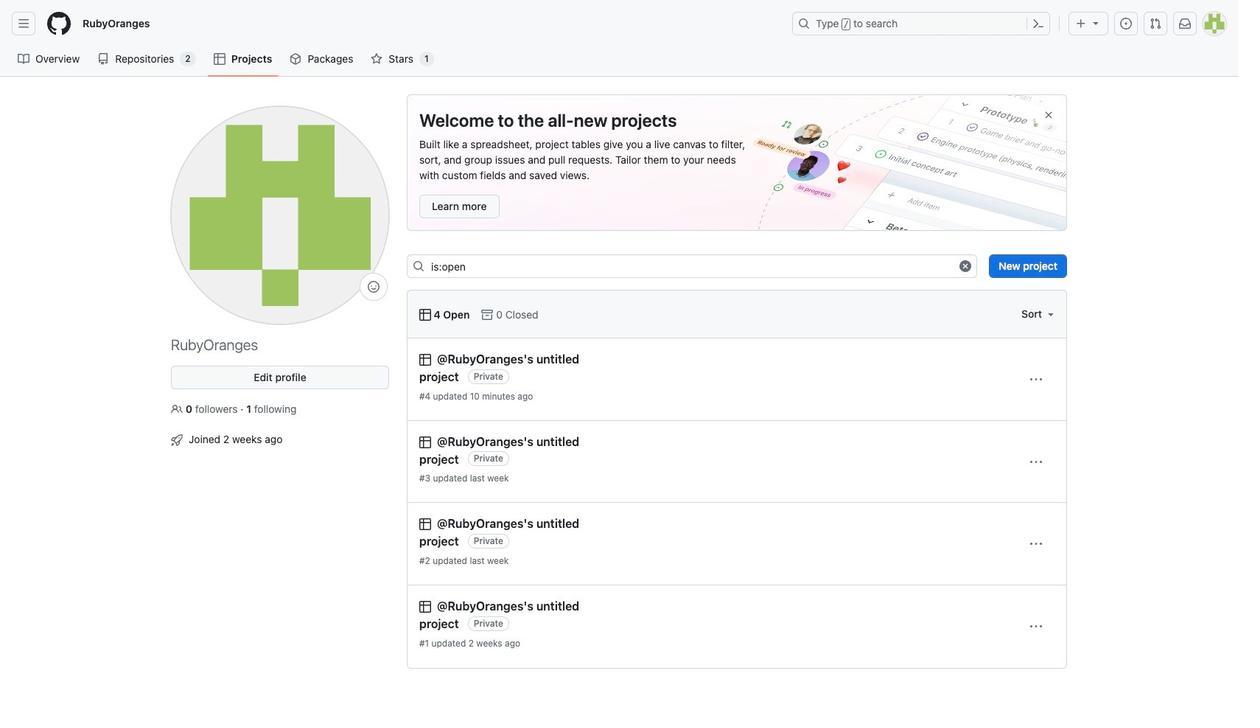Task type: vqa. For each thing, say whether or not it's contained in the screenshot.
"Notifications" icon
yes



Task type: describe. For each thing, give the bounding box(es) containing it.
kebab horizontal image for first table image from the bottom
[[1031, 621, 1043, 633]]

2 table image from the top
[[420, 436, 431, 448]]

kebab horizontal image for middle table icon
[[1031, 374, 1043, 386]]

plus image
[[1076, 18, 1088, 29]]

star image
[[371, 53, 383, 65]]

Search all projects text field
[[407, 254, 978, 278]]

1 vertical spatial table image
[[420, 354, 431, 366]]

git pull request image
[[1150, 18, 1162, 29]]

3 table image from the top
[[420, 601, 431, 613]]

smiley image
[[368, 281, 380, 293]]

1 horizontal spatial triangle down image
[[1091, 17, 1102, 29]]

package image
[[290, 53, 302, 65]]

0 vertical spatial table image
[[214, 53, 225, 65]]



Task type: locate. For each thing, give the bounding box(es) containing it.
kebab horizontal image for 2nd table image from the bottom
[[1031, 456, 1043, 468]]

1 vertical spatial kebab horizontal image
[[1031, 456, 1043, 468]]

command palette image
[[1033, 18, 1045, 29]]

issue opened image
[[1121, 18, 1133, 29]]

1 vertical spatial table image
[[420, 436, 431, 448]]

2 vertical spatial table image
[[420, 601, 431, 613]]

table image
[[420, 309, 431, 320], [420, 436, 431, 448], [420, 601, 431, 613]]

homepage image
[[47, 12, 71, 35]]

0 vertical spatial triangle down image
[[1091, 17, 1102, 29]]

book image
[[18, 53, 29, 65]]

people image
[[171, 403, 183, 415]]

triangle down image
[[1091, 17, 1102, 29], [1046, 308, 1057, 320]]

clear image
[[960, 260, 972, 272]]

2 kebab horizontal image from the top
[[1031, 456, 1043, 468]]

rocket image
[[171, 434, 183, 446]]

2 vertical spatial table image
[[420, 519, 431, 531]]

repo image
[[97, 53, 109, 65]]

1 vertical spatial triangle down image
[[1046, 308, 1057, 320]]

search image
[[413, 260, 425, 272]]

3 kebab horizontal image from the top
[[1031, 621, 1043, 633]]

table image
[[214, 53, 225, 65], [420, 354, 431, 366], [420, 519, 431, 531]]

kebab horizontal image
[[1031, 374, 1043, 386], [1031, 456, 1043, 468], [1031, 621, 1043, 633]]

change your avatar image
[[171, 106, 389, 324]]

archive image
[[482, 309, 494, 320]]

2 vertical spatial kebab horizontal image
[[1031, 621, 1043, 633]]

0 vertical spatial table image
[[420, 309, 431, 320]]

close image
[[1043, 109, 1055, 121]]

footer
[[0, 669, 1239, 710]]

0 horizontal spatial triangle down image
[[1046, 308, 1057, 320]]

notifications image
[[1180, 18, 1192, 29]]

1 kebab horizontal image from the top
[[1031, 374, 1043, 386]]

0 vertical spatial kebab horizontal image
[[1031, 374, 1043, 386]]

kebab horizontal image
[[1031, 539, 1043, 550]]

1 table image from the top
[[420, 309, 431, 320]]



